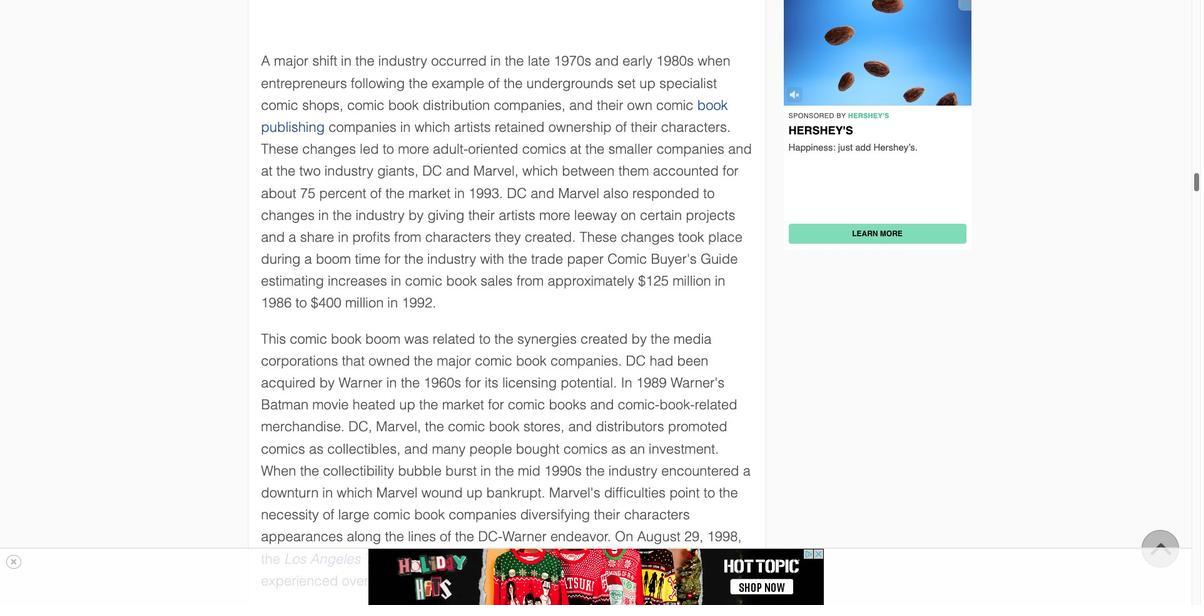 Task type: describe. For each thing, give the bounding box(es) containing it.
guide
[[701, 252, 738, 267]]

1 vertical spatial which
[[522, 163, 558, 179]]

the up companies,
[[504, 75, 523, 91]]

the left synergies
[[494, 331, 514, 347]]

characters inside 'this comic book boom was related to the synergies created by the media corporations that owned the major comic book companies. dc had been acquired by warner in the 1960s for its licensing potential. in 1989 warner's batman movie heated up the market for comic books and comic-book-related merchandise. dc, marvel, the comic book stores, and distributors promoted comics as collectibles, and many people bought comics as an investment. when the collectibility bubble burst in the mid 1990s the industry encountered a downturn in which marvel wound up bankrupt. marvel's difficulties point to the necessity of large comic book companies diversifying their characters appearances along the lines of the dc-warner endeavor. on august 29, 1998, the'
[[624, 507, 690, 523]]

0 horizontal spatial warner
[[339, 375, 383, 391]]

burst
[[445, 463, 477, 479]]

some
[[476, 551, 509, 567]]

the down encountered
[[719, 485, 738, 501]]

in right occurred at the top of the page
[[490, 53, 501, 69]]

screen.
[[673, 573, 718, 589]]

in right the share
[[338, 230, 349, 245]]

industry left 'with' at the top left of the page
[[427, 252, 476, 267]]

market inside 'this comic book boom was related to the synergies created by the media corporations that owned the major comic book companies. dc had been acquired by warner in the 1960s for its licensing potential. in 1989 warner's batman movie heated up the market for comic books and comic-book-related merchandise. dc, marvel, the comic book stores, and distributors promoted comics as collectibles, and many people bought comics as an investment. when the collectibility bubble burst in the mid 1990s the industry encountered a downturn in which marvel wound up bankrupt. marvel's difficulties point to the necessity of large comic book companies diversifying their characters appearances along the lines of the dc-warner endeavor. on august 29, 1998, the'
[[442, 397, 484, 413]]

0 vertical spatial related
[[433, 331, 475, 347]]

1 vertical spatial these
[[580, 230, 617, 245]]

books
[[549, 397, 586, 413]]

book-
[[660, 397, 695, 413]]

for down the its
[[488, 397, 504, 413]]

times
[[364, 551, 401, 567]]

the left screen.
[[650, 573, 669, 589]]

0 vertical spatial these
[[261, 141, 299, 157]]

and down characters.
[[728, 141, 752, 157]]

comic-
[[618, 397, 660, 413]]

just
[[838, 142, 853, 152]]

in left 1992.
[[387, 296, 398, 311]]

in
[[621, 375, 632, 391]]

led
[[360, 141, 379, 157]]

increases
[[328, 274, 387, 289]]

hershey's link
[[789, 124, 966, 137]]

frustrations
[[573, 551, 641, 567]]

appearances
[[261, 529, 343, 545]]

the up between
[[585, 141, 605, 157]]

early
[[623, 53, 652, 69]]

the left los
[[261, 551, 280, 567]]

been
[[677, 353, 709, 369]]

over
[[342, 573, 369, 589]]

august
[[637, 529, 681, 545]]

people
[[469, 441, 512, 457]]

in down 'people' at left
[[480, 463, 491, 479]]

undergrounds
[[527, 75, 613, 91]]

marvel inside companies in which artists retained ownership of their characters. these changes led to more adult-oriented comics at the smaller companies and at the two industry giants, dc and marvel, which between them accounted for about 75 percent of the market in 1993. dc and marvel also responded to changes in the industry by giving their artists more leeway on certain projects and a share in profits from characters they created. these changes took place during a boom time for the industry with the trade paper comic buyer's guide estimating increases in comic book sales from approximately $125 million in 1986 to $400 million in 1992.
[[558, 185, 599, 201]]

book up 'people' at left
[[489, 419, 520, 435]]

0 horizontal spatial at
[[261, 163, 273, 179]]

owned
[[369, 353, 410, 369]]

0 horizontal spatial a
[[289, 230, 296, 245]]

had inside 'this comic book boom was related to the synergies created by the media corporations that owned the major comic book companies. dc had been acquired by warner in the 1960s for its licensing potential. in 1989 warner's batman movie heated up the market for comic books and comic-book-related merchandise. dc, marvel, the comic book stores, and distributors promoted comics as collectibles, and many people bought comics as an investment. when the collectibility bubble burst in the mid 1990s the industry encountered a downturn in which marvel wound up bankrupt. marvel's difficulties point to the necessity of large comic book companies diversifying their characters appearances along the lines of the dc-warner endeavor. on august 29, 1998, the'
[[650, 353, 673, 369]]

collectibility
[[323, 463, 394, 479]]

that
[[342, 353, 365, 369]]

endeavor.
[[550, 529, 611, 545]]

took
[[678, 230, 704, 245]]

merchandise.
[[261, 419, 345, 435]]

by
[[837, 112, 846, 120]]

75
[[300, 185, 315, 201]]

comic down licensing
[[508, 397, 545, 413]]

to down detail
[[512, 573, 524, 589]]

the down giants,
[[386, 185, 405, 201]]

warner's
[[671, 375, 725, 391]]

reported in some detail the frustrations marvel had experienced over thirteen years in trying to bring spiderman to the screen.
[[261, 551, 718, 589]]

0 horizontal spatial from
[[394, 230, 421, 245]]

the left "mid"
[[495, 463, 514, 479]]

its
[[485, 375, 498, 391]]

publishing
[[261, 119, 325, 135]]

retained
[[495, 119, 545, 135]]

own
[[627, 97, 652, 113]]

the left media
[[651, 331, 670, 347]]

of down giants,
[[370, 185, 382, 201]]

to down frustrations
[[634, 573, 646, 589]]

created
[[581, 331, 628, 347]]

the up 'times'
[[385, 529, 404, 545]]

learn
[[852, 230, 878, 238]]

stores,
[[523, 419, 564, 435]]

of up smaller
[[615, 119, 627, 135]]

of right lines
[[440, 529, 451, 545]]

book inside companies in which artists retained ownership of their characters. these changes led to more adult-oriented comics at the smaller companies and at the two industry giants, dc and marvel, which between them accounted for about 75 percent of the market in 1993. dc and marvel also responded to changes in the industry by giving their artists more leeway on certain projects and a share in profits from characters they created. these changes took place during a boom time for the industry with the trade paper comic buyer's guide estimating increases in comic book sales from approximately $125 million in 1986 to $400 million in 1992.
[[446, 274, 477, 289]]

for left the its
[[465, 375, 481, 391]]

of left large
[[323, 507, 334, 523]]

the up the downturn
[[300, 463, 319, 479]]

by inside companies in which artists retained ownership of their characters. these changes led to more adult-oriented comics at the smaller companies and at the two industry giants, dc and marvel, which between them accounted for about 75 percent of the market in 1993. dc and marvel also responded to changes in the industry by giving their artists more leeway on certain projects and a share in profits from characters they created. these changes took place during a boom time for the industry with the trade paper comic buyer's guide estimating increases in comic book sales from approximately $125 million in 1986 to $400 million in 1992.
[[408, 208, 424, 223]]

1990s
[[544, 463, 582, 479]]

characters inside companies in which artists retained ownership of their characters. these changes led to more adult-oriented comics at the smaller companies and at the two industry giants, dc and marvel, which between them accounted for about 75 percent of the market in 1993. dc and marvel also responded to changes in the industry by giving their artists more leeway on certain projects and a share in profits from characters they created. these changes took place during a boom time for the industry with the trade paper comic buyer's guide estimating increases in comic book sales from approximately $125 million in 1986 to $400 million in 1992.
[[425, 230, 491, 245]]

lines
[[408, 529, 436, 545]]

the down they in the left top of the page
[[508, 252, 527, 267]]

buyer's
[[651, 252, 697, 267]]

1 vertical spatial changes
[[261, 208, 315, 223]]

companies in which artists retained ownership of their characters. these changes led to more adult-oriented comics at the smaller companies and at the two industry giants, dc and marvel, which between them accounted for about 75 percent of the market in 1993. dc and marvel also responded to changes in the industry by giving their artists more leeway on certain projects and a share in profits from characters they created. these changes took place during a boom time for the industry with the trade paper comic buyer's guide estimating increases in comic book sales from approximately $125 million in 1986 to $400 million in 1992.
[[261, 119, 752, 311]]

2 horizontal spatial more
[[880, 230, 903, 238]]

their down 1993.
[[468, 208, 495, 223]]

to down encountered
[[704, 485, 715, 501]]

and down 'adult-' on the left top of page
[[446, 163, 470, 179]]

certain
[[640, 208, 682, 223]]

industry inside 'this comic book boom was related to the synergies created by the media corporations that owned the major comic book companies. dc had been acquired by warner in the 1960s for its licensing potential. in 1989 warner's batman movie heated up the market for comic books and comic-book-related merchandise. dc, marvel, the comic book stores, and distributors promoted comics as collectibles, and many people bought comics as an investment. when the collectibility bubble burst in the mid 1990s the industry encountered a downturn in which marvel wound up bankrupt. marvel's difficulties point to the necessity of large comic book companies diversifying their characters appearances along the lines of the dc-warner endeavor. on august 29, 1998, the'
[[608, 463, 658, 479]]

the down was
[[414, 353, 433, 369]]

0 horizontal spatial million
[[345, 296, 384, 311]]

smaller
[[608, 141, 653, 157]]

2 as from the left
[[611, 441, 626, 457]]

×
[[10, 556, 17, 569]]

bring
[[528, 573, 559, 589]]

1 vertical spatial related
[[695, 397, 737, 413]]

the left the late
[[505, 53, 524, 69]]

collectibles,
[[327, 441, 401, 457]]

in right shift
[[341, 53, 352, 69]]

the up many
[[425, 419, 444, 435]]

the left dc-
[[455, 529, 474, 545]]

promoted
[[668, 419, 727, 435]]

1 vertical spatial artists
[[499, 208, 535, 223]]

comic down following
[[347, 97, 384, 113]]

to down the estimating on the top left of page
[[295, 296, 307, 311]]

sponsored
[[789, 112, 834, 120]]

1992.
[[402, 296, 436, 311]]

and up bubble
[[404, 441, 428, 457]]

companies inside 'this comic book boom was related to the synergies created by the media corporations that owned the major comic book companies. dc had been acquired by warner in the 1960s for its licensing potential. in 1989 warner's batman movie heated up the market for comic books and comic-book-related merchandise. dc, marvel, the comic book stores, and distributors promoted comics as collectibles, and many people bought comics as an investment. when the collectibility bubble burst in the mid 1990s the industry encountered a downturn in which marvel wound up bankrupt. marvel's difficulties point to the necessity of large comic book companies diversifying their characters appearances along the lines of the dc-warner endeavor. on august 29, 1998, the'
[[449, 507, 517, 523]]

comic up many
[[448, 419, 485, 435]]

to right led
[[383, 141, 394, 157]]

mid
[[518, 463, 541, 479]]

percent
[[319, 185, 366, 201]]

large
[[338, 507, 369, 523]]

0 horizontal spatial more
[[398, 141, 429, 157]]

marvel inside "reported in some detail the frustrations marvel had experienced over thirteen years in trying to bring spiderman to the screen."
[[645, 551, 686, 567]]

0 vertical spatial million
[[673, 274, 711, 289]]

had inside "reported in some detail the frustrations marvel had experienced over thirteen years in trying to bring spiderman to the screen."
[[690, 551, 714, 567]]

specialist
[[659, 75, 717, 91]]

media
[[674, 331, 712, 347]]

accounted
[[653, 163, 719, 179]]

distributors
[[596, 419, 664, 435]]

1970s
[[554, 53, 591, 69]]

which inside 'this comic book boom was related to the synergies created by the media corporations that owned the major comic book companies. dc had been acquired by warner in the 1960s for its licensing potential. in 1989 warner's batman movie heated up the market for comic books and comic-book-related merchandise. dc, marvel, the comic book stores, and distributors promoted comics as collectibles, and many people bought comics as an investment. when the collectibility bubble burst in the mid 1990s the industry encountered a downturn in which marvel wound up bankrupt. marvel's difficulties point to the necessity of large comic book companies diversifying their characters appearances along the lines of the dc-warner endeavor. on august 29, 1998, the'
[[337, 485, 372, 501]]

comic down specialist
[[656, 97, 694, 113]]

in up the giving
[[454, 185, 465, 201]]

1 horizontal spatial a
[[304, 252, 312, 267]]

dc-
[[478, 529, 503, 545]]

0 horizontal spatial dc
[[422, 163, 442, 179]]

1989
[[636, 375, 667, 391]]

and up during
[[261, 230, 285, 245]]

and up set
[[595, 53, 619, 69]]

marvel, inside companies in which artists retained ownership of their characters. these changes led to more adult-oriented comics at the smaller companies and at the two industry giants, dc and marvel, which between them accounted for about 75 percent of the market in 1993. dc and marvel also responded to changes in the industry by giving their artists more leeway on certain projects and a share in profits from characters they created. these changes took place during a boom time for the industry with the trade paper comic buyer's guide estimating increases in comic book sales from approximately $125 million in 1986 to $400 million in 1992.
[[473, 163, 519, 179]]

industry up percent
[[324, 163, 374, 179]]

los angeles link
[[284, 551, 361, 567]]

following
[[351, 75, 405, 91]]

learn more link
[[852, 230, 903, 238]]

detail
[[513, 551, 546, 567]]

companies,
[[494, 97, 566, 113]]

market inside companies in which artists retained ownership of their characters. these changes led to more adult-oriented comics at the smaller companies and at the two industry giants, dc and marvel, which between them accounted for about 75 percent of the market in 1993. dc and marvel also responded to changes in the industry by giving their artists more leeway on certain projects and a share in profits from characters they created. these changes took place during a boom time for the industry with the trade paper comic buyer's guide estimating increases in comic book sales from approximately $125 million in 1986 to $400 million in 1992.
[[408, 185, 451, 201]]

comic up "corporations" at bottom
[[290, 331, 327, 347]]

book inside the a major shift in the industry occurred in the late 1970s and early 1980s when entrepreneurs following the example of the undergrounds set up specialist comic shops, comic book distribution companies, and their own comic
[[388, 97, 419, 113]]

late
[[528, 53, 550, 69]]

during
[[261, 252, 301, 267]]

comics inside companies in which artists retained ownership of their characters. these changes led to more adult-oriented comics at the smaller companies and at the two industry giants, dc and marvel, which between them accounted for about 75 percent of the market in 1993. dc and marvel also responded to changes in the industry by giving their artists more leeway on certain projects and a share in profits from characters they created. these changes took place during a boom time for the industry with the trade paper comic buyer's guide estimating increases in comic book sales from approximately $125 million in 1986 to $400 million in 1992.
[[522, 141, 566, 157]]

shops,
[[302, 97, 343, 113]]

acquired
[[261, 375, 316, 391]]

comic inside companies in which artists retained ownership of their characters. these changes led to more adult-oriented comics at the smaller companies and at the two industry giants, dc and marvel, which between them accounted for about 75 percent of the market in 1993. dc and marvel also responded to changes in the industry by giving their artists more leeway on certain projects and a share in profits from characters they created. these changes took place during a boom time for the industry with the trade paper comic buyer's guide estimating increases in comic book sales from approximately $125 million in 1986 to $400 million in 1992.
[[405, 274, 442, 289]]

two
[[299, 163, 321, 179]]

and down potential.
[[590, 397, 614, 413]]

add
[[855, 142, 871, 152]]

dc inside 'this comic book boom was related to the synergies created by the media corporations that owned the major comic book companies. dc had been acquired by warner in the 1960s for its licensing potential. in 1989 warner's batman movie heated up the market for comic books and comic-book-related merchandise. dc, marvel, the comic book stores, and distributors promoted comics as collectibles, and many people bought comics as an investment. when the collectibility bubble burst in the mid 1990s the industry encountered a downturn in which marvel wound up bankrupt. marvel's difficulties point to the necessity of large comic book companies diversifying their characters appearances along the lines of the dc-warner endeavor. on august 29, 1998, the'
[[626, 353, 646, 369]]

in right the downturn
[[322, 485, 333, 501]]

0 vertical spatial at
[[570, 141, 582, 157]]

their inside 'this comic book boom was related to the synergies created by the media corporations that owned the major comic book companies. dc had been acquired by warner in the 1960s for its licensing potential. in 1989 warner's batman movie heated up the market for comic books and comic-book-related merchandise. dc, marvel, the comic book stores, and distributors promoted comics as collectibles, and many people bought comics as an investment. when the collectibility bubble burst in the mid 1990s the industry encountered a downturn in which marvel wound up bankrupt. marvel's difficulties point to the necessity of large comic book companies diversifying their characters appearances along the lines of the dc-warner endeavor. on august 29, 1998, the'
[[594, 507, 620, 523]]

synergies
[[517, 331, 577, 347]]

occurred
[[431, 53, 487, 69]]

time
[[355, 252, 381, 267]]

comic up along
[[373, 507, 410, 523]]

happiness: just add hershey's. link
[[789, 141, 966, 154]]

$400
[[311, 296, 341, 311]]

on
[[621, 208, 636, 223]]



Task type: locate. For each thing, give the bounding box(es) containing it.
market up the giving
[[408, 185, 451, 201]]

1 horizontal spatial marvel,
[[473, 163, 519, 179]]

when
[[698, 53, 731, 69]]

for right accounted
[[723, 163, 739, 179]]

in
[[341, 53, 352, 69], [490, 53, 501, 69], [400, 119, 411, 135], [454, 185, 465, 201], [318, 208, 329, 223], [338, 230, 349, 245], [391, 274, 401, 289], [715, 274, 725, 289], [387, 296, 398, 311], [386, 375, 397, 391], [480, 463, 491, 479], [322, 485, 333, 501], [461, 551, 472, 567], [460, 573, 470, 589]]

characters
[[425, 230, 491, 245], [624, 507, 690, 523]]

artists up they in the left top of the page
[[499, 208, 535, 223]]

marvel, inside 'this comic book boom was related to the synergies created by the media corporations that owned the major comic book companies. dc had been acquired by warner in the 1960s for its licensing potential. in 1989 warner's batman movie heated up the market for comic books and comic-book-related merchandise. dc, marvel, the comic book stores, and distributors promoted comics as collectibles, and many people bought comics as an investment. when the collectibility bubble burst in the mid 1990s the industry encountered a downturn in which marvel wound up bankrupt. marvel's difficulties point to the necessity of large comic book companies diversifying their characters appearances along the lines of the dc-warner endeavor. on august 29, 1998, the'
[[376, 419, 421, 435]]

and up created. at top
[[531, 185, 554, 201]]

1 horizontal spatial marvel
[[558, 185, 599, 201]]

2 vertical spatial by
[[319, 375, 335, 391]]

1 horizontal spatial at
[[570, 141, 582, 157]]

bubble
[[398, 463, 442, 479]]

up inside the a major shift in the industry occurred in the late 1970s and early 1980s when entrepreneurs following the example of the undergrounds set up specialist comic shops, comic book distribution companies, and their own comic
[[639, 75, 656, 91]]

1 vertical spatial at
[[261, 163, 273, 179]]

0 vertical spatial more
[[398, 141, 429, 157]]

paper
[[567, 252, 604, 267]]

0 vertical spatial up
[[639, 75, 656, 91]]

0 vertical spatial companies
[[329, 119, 396, 135]]

book down following
[[388, 97, 419, 113]]

1 vertical spatial more
[[539, 208, 570, 223]]

companies
[[329, 119, 396, 135], [657, 141, 724, 157], [449, 507, 517, 523]]

1 vertical spatial marvel
[[376, 485, 418, 501]]

industry up the profits
[[356, 208, 405, 223]]

to up projects at top
[[703, 185, 715, 201]]

2 horizontal spatial a
[[743, 463, 751, 479]]

set
[[617, 75, 636, 91]]

and down books
[[568, 419, 592, 435]]

and up ownership
[[569, 97, 593, 113]]

1 horizontal spatial had
[[690, 551, 714, 567]]

0 horizontal spatial as
[[309, 441, 324, 457]]

marvel down between
[[558, 185, 599, 201]]

for right time
[[384, 252, 401, 267]]

0 vertical spatial major
[[274, 53, 308, 69]]

comics up 1990s
[[563, 441, 608, 457]]

2 vertical spatial changes
[[621, 230, 674, 245]]

marvel
[[558, 185, 599, 201], [376, 485, 418, 501], [645, 551, 686, 567]]

0 vertical spatial warner
[[339, 375, 383, 391]]

of
[[488, 75, 500, 91], [615, 119, 627, 135], [370, 185, 382, 201], [323, 507, 334, 523], [440, 529, 451, 545]]

comics
[[522, 141, 566, 157], [261, 441, 305, 457], [563, 441, 608, 457]]

warner up detail
[[503, 529, 547, 545]]

marvel's
[[549, 485, 600, 501]]

0 horizontal spatial by
[[319, 375, 335, 391]]

also
[[603, 185, 629, 201]]

as down merchandise.
[[309, 441, 324, 457]]

2 vertical spatial up
[[467, 485, 483, 501]]

from down trade
[[517, 274, 544, 289]]

they
[[495, 230, 521, 245]]

related up promoted
[[695, 397, 737, 413]]

of inside the a major shift in the industry occurred in the late 1970s and early 1980s when entrepreneurs following the example of the undergrounds set up specialist comic shops, comic book distribution companies, and their own comic
[[488, 75, 500, 91]]

0 horizontal spatial major
[[274, 53, 308, 69]]

these down leeway
[[580, 230, 617, 245]]

major inside 'this comic book boom was related to the synergies created by the media corporations that owned the major comic book companies. dc had been acquired by warner in the 1960s for its licensing potential. in 1989 warner's batman movie heated up the market for comic books and comic-book-related merchandise. dc, marvel, the comic book stores, and distributors promoted comics as collectibles, and many people bought comics as an investment. when the collectibility bubble burst in the mid 1990s the industry encountered a downturn in which marvel wound up bankrupt. marvel's difficulties point to the necessity of large comic book companies diversifying their characters appearances along the lines of the dc-warner endeavor. on august 29, 1998, the'
[[437, 353, 471, 369]]

their down set
[[597, 97, 623, 113]]

comic
[[608, 252, 647, 267]]

necessity
[[261, 507, 319, 523]]

0 horizontal spatial boom
[[316, 252, 351, 267]]

1 vertical spatial a
[[304, 252, 312, 267]]

0 vertical spatial had
[[650, 353, 673, 369]]

profits
[[352, 230, 390, 245]]

major
[[274, 53, 308, 69], [437, 353, 471, 369]]

0 vertical spatial marvel,
[[473, 163, 519, 179]]

0 vertical spatial market
[[408, 185, 451, 201]]

estimating
[[261, 274, 324, 289]]

giants,
[[377, 163, 418, 179]]

los angeles times
[[284, 551, 401, 567]]

1 horizontal spatial warner
[[503, 529, 547, 545]]

characters up august
[[624, 507, 690, 523]]

was
[[404, 331, 429, 347]]

market down 1960s
[[442, 397, 484, 413]]

$125
[[638, 274, 669, 289]]

companies up led
[[329, 119, 396, 135]]

when
[[261, 463, 296, 479]]

marvel down bubble
[[376, 485, 418, 501]]

downturn
[[261, 485, 319, 501]]

0 horizontal spatial characters
[[425, 230, 491, 245]]

0 vertical spatial which
[[415, 119, 450, 135]]

related right was
[[433, 331, 475, 347]]

at down ownership
[[570, 141, 582, 157]]

comics down retained
[[522, 141, 566, 157]]

had up 1989
[[650, 353, 673, 369]]

dc down 'adult-' on the left top of page
[[422, 163, 442, 179]]

marvel, down the oriented
[[473, 163, 519, 179]]

2 horizontal spatial up
[[639, 75, 656, 91]]

1 vertical spatial market
[[442, 397, 484, 413]]

1993.
[[469, 185, 503, 201]]

which left between
[[522, 163, 558, 179]]

0 horizontal spatial marvel,
[[376, 419, 421, 435]]

licensing
[[502, 375, 557, 391]]

comics up when
[[261, 441, 305, 457]]

boom
[[316, 252, 351, 267], [365, 331, 401, 347]]

1 horizontal spatial characters
[[624, 507, 690, 523]]

changes up the two
[[302, 141, 356, 157]]

2 horizontal spatial companies
[[657, 141, 724, 157]]

0 horizontal spatial related
[[433, 331, 475, 347]]

comic up 1992.
[[405, 274, 442, 289]]

0 vertical spatial by
[[408, 208, 424, 223]]

the up 1992.
[[404, 252, 423, 267]]

adult-
[[433, 141, 468, 157]]

2 vertical spatial a
[[743, 463, 751, 479]]

in left some
[[461, 551, 472, 567]]

1 vertical spatial warner
[[503, 529, 547, 545]]

with
[[480, 252, 504, 267]]

share
[[300, 230, 334, 245]]

an
[[630, 441, 645, 457]]

major inside the a major shift in the industry occurred in the late 1970s and early 1980s when entrepreneurs following the example of the undergrounds set up specialist comic shops, comic book distribution companies, and their own comic
[[274, 53, 308, 69]]

0 horizontal spatial up
[[399, 397, 415, 413]]

hershey's.
[[874, 142, 918, 152]]

1 vertical spatial marvel,
[[376, 419, 421, 435]]

in right the increases
[[391, 274, 401, 289]]

thirteen
[[372, 573, 418, 589]]

1 vertical spatial from
[[517, 274, 544, 289]]

book up characters.
[[697, 97, 728, 113]]

the left example
[[409, 75, 428, 91]]

1 vertical spatial companies
[[657, 141, 724, 157]]

million down the increases
[[345, 296, 384, 311]]

1 horizontal spatial from
[[517, 274, 544, 289]]

2 vertical spatial more
[[880, 230, 903, 238]]

1 vertical spatial characters
[[624, 507, 690, 523]]

1 horizontal spatial dc
[[507, 185, 527, 201]]

book up that
[[331, 331, 362, 347]]

0 vertical spatial marvel
[[558, 185, 599, 201]]

by
[[408, 208, 424, 223], [632, 331, 647, 347], [319, 375, 335, 391]]

2 vertical spatial which
[[337, 485, 372, 501]]

experienced
[[261, 573, 338, 589]]

in down owned
[[386, 375, 397, 391]]

changes
[[302, 141, 356, 157], [261, 208, 315, 223], [621, 230, 674, 245]]

1 horizontal spatial companies
[[449, 507, 517, 523]]

1 vertical spatial by
[[632, 331, 647, 347]]

dc up the in
[[626, 353, 646, 369]]

the up following
[[355, 53, 375, 69]]

marvel inside 'this comic book boom was related to the synergies created by the media corporations that owned the major comic book companies. dc had been acquired by warner in the 1960s for its licensing potential. in 1989 warner's batman movie heated up the market for comic books and comic-book-related merchandise. dc, marvel, the comic book stores, and distributors promoted comics as collectibles, and many people bought comics as an investment. when the collectibility bubble burst in the mid 1990s the industry encountered a downturn in which marvel wound up bankrupt. marvel's difficulties point to the necessity of large comic book companies diversifying their characters appearances along the lines of the dc-warner endeavor. on august 29, 1998, the'
[[376, 485, 418, 501]]

up
[[639, 75, 656, 91], [399, 397, 415, 413], [467, 485, 483, 501]]

bankrupt.
[[486, 485, 545, 501]]

0 horizontal spatial marvel
[[376, 485, 418, 501]]

2 horizontal spatial by
[[632, 331, 647, 347]]

the down owned
[[401, 375, 420, 391]]

up right heated
[[399, 397, 415, 413]]

1 horizontal spatial major
[[437, 353, 471, 369]]

2 horizontal spatial dc
[[626, 353, 646, 369]]

0 vertical spatial boom
[[316, 252, 351, 267]]

million down buyer's on the top right of page
[[673, 274, 711, 289]]

at up about
[[261, 163, 273, 179]]

marvel,
[[473, 163, 519, 179], [376, 419, 421, 435]]

these down publishing
[[261, 141, 299, 157]]

bought
[[516, 441, 560, 457]]

book inside book publishing
[[697, 97, 728, 113]]

this comic book boom was related to the synergies created by the media corporations that owned the major comic book companies. dc had been acquired by warner in the 1960s for its licensing potential. in 1989 warner's batman movie heated up the market for comic books and comic-book-related merchandise. dc, marvel, the comic book stores, and distributors promoted comics as collectibles, and many people bought comics as an investment. when the collectibility bubble burst in the mid 1990s the industry encountered a downturn in which marvel wound up bankrupt. marvel's difficulties point to the necessity of large comic book companies diversifying their characters appearances along the lines of the dc-warner endeavor. on august 29, 1998, the
[[261, 331, 751, 567]]

1960s
[[424, 375, 461, 391]]

0 horizontal spatial which
[[337, 485, 372, 501]]

1986
[[261, 296, 292, 311]]

in down the guide
[[715, 274, 725, 289]]

batman
[[261, 397, 308, 413]]

from right the profits
[[394, 230, 421, 245]]

angeles
[[310, 551, 361, 567]]

0 vertical spatial changes
[[302, 141, 356, 157]]

point
[[669, 485, 700, 501]]

0 horizontal spatial artists
[[454, 119, 491, 135]]

1 horizontal spatial more
[[539, 208, 570, 223]]

0 horizontal spatial these
[[261, 141, 299, 157]]

1 horizontal spatial related
[[695, 397, 737, 413]]

2 horizontal spatial which
[[522, 163, 558, 179]]

ownership
[[548, 119, 612, 135]]

characters.
[[661, 119, 731, 135]]

a right encountered
[[743, 463, 751, 479]]

market
[[408, 185, 451, 201], [442, 397, 484, 413]]

1 horizontal spatial these
[[580, 230, 617, 245]]

2 vertical spatial dc
[[626, 353, 646, 369]]

boom inside companies in which artists retained ownership of their characters. these changes led to more adult-oriented comics at the smaller companies and at the two industry giants, dc and marvel, which between them accounted for about 75 percent of the market in 1993. dc and marvel also responded to changes in the industry by giving their artists more leeway on certain projects and a share in profits from characters they created. these changes took place during a boom time for the industry with the trade paper comic buyer's guide estimating increases in comic book sales from approximately $125 million in 1986 to $400 million in 1992.
[[316, 252, 351, 267]]

of up book publishing link
[[488, 75, 500, 91]]

many
[[432, 441, 466, 457]]

which up large
[[337, 485, 372, 501]]

diversifying
[[520, 507, 590, 523]]

2 vertical spatial marvel
[[645, 551, 686, 567]]

major up 1960s
[[437, 353, 471, 369]]

book up lines
[[414, 507, 445, 523]]

from
[[394, 230, 421, 245], [517, 274, 544, 289]]

years
[[422, 573, 456, 589]]

1 vertical spatial dc
[[507, 185, 527, 201]]

about
[[261, 185, 296, 201]]

their
[[597, 97, 623, 113], [631, 119, 657, 135], [468, 208, 495, 223], [594, 507, 620, 523]]

dc,
[[349, 419, 372, 435]]

1 horizontal spatial as
[[611, 441, 626, 457]]

had up screen.
[[690, 551, 714, 567]]

to up the its
[[479, 331, 491, 347]]

comic up publishing
[[261, 97, 298, 113]]

1 horizontal spatial by
[[408, 208, 424, 223]]

2 horizontal spatial marvel
[[645, 551, 686, 567]]

heated
[[353, 397, 395, 413]]

boom up owned
[[365, 331, 401, 347]]

1980s
[[656, 53, 694, 69]]

1 vertical spatial had
[[690, 551, 714, 567]]

potential.
[[561, 375, 617, 391]]

happiness:
[[789, 142, 836, 152]]

book publishing link
[[261, 97, 728, 135]]

the up 'marvel's'
[[586, 463, 605, 479]]

the down 1960s
[[419, 397, 438, 413]]

advertisement region
[[368, 549, 824, 606]]

in up the share
[[318, 208, 329, 223]]

1 horizontal spatial up
[[467, 485, 483, 501]]

book left sales at the top left
[[446, 274, 477, 289]]

up down the burst
[[467, 485, 483, 501]]

their inside the a major shift in the industry occurred in the late 1970s and early 1980s when entrepreneurs following the example of the undergrounds set up specialist comic shops, comic book distribution companies, and their own comic
[[597, 97, 623, 113]]

wound
[[421, 485, 463, 501]]

2 vertical spatial companies
[[449, 507, 517, 523]]

1 horizontal spatial artists
[[499, 208, 535, 223]]

0 vertical spatial artists
[[454, 119, 491, 135]]

0 vertical spatial characters
[[425, 230, 491, 245]]

giving
[[428, 208, 465, 223]]

these
[[261, 141, 299, 157], [580, 230, 617, 245]]

1 vertical spatial up
[[399, 397, 415, 413]]

the up bring
[[550, 551, 569, 567]]

along
[[347, 529, 381, 545]]

more
[[398, 141, 429, 157], [539, 208, 570, 223], [880, 230, 903, 238]]

the down percent
[[333, 208, 352, 223]]

1 horizontal spatial which
[[415, 119, 450, 135]]

0 horizontal spatial companies
[[329, 119, 396, 135]]

1 vertical spatial major
[[437, 353, 471, 369]]

1 as from the left
[[309, 441, 324, 457]]

created.
[[525, 230, 576, 245]]

encountered
[[661, 463, 739, 479]]

in up giants,
[[400, 119, 411, 135]]

comic up the its
[[475, 353, 512, 369]]

shift
[[312, 53, 337, 69]]

1 horizontal spatial boom
[[365, 331, 401, 347]]

1 vertical spatial boom
[[365, 331, 401, 347]]

industry inside the a major shift in the industry occurred in the late 1970s and early 1980s when entrepreneurs following the example of the undergrounds set up specialist comic shops, comic book distribution companies, and their own comic
[[378, 53, 427, 69]]

warner down that
[[339, 375, 383, 391]]

up right set
[[639, 75, 656, 91]]

book up licensing
[[516, 353, 547, 369]]

hershey's
[[848, 112, 889, 120]]

the up about
[[276, 163, 296, 179]]

by up movie at the bottom left
[[319, 375, 335, 391]]

in right years
[[460, 573, 470, 589]]

0 vertical spatial from
[[394, 230, 421, 245]]

0 vertical spatial dc
[[422, 163, 442, 179]]

their down "own"
[[631, 119, 657, 135]]

their up on
[[594, 507, 620, 523]]

distribution
[[423, 97, 490, 113]]

boom inside 'this comic book boom was related to the synergies created by the media corporations that owned the major comic book companies. dc had been acquired by warner in the 1960s for its licensing potential. in 1989 warner's batman movie heated up the market for comic books and comic-book-related merchandise. dc, marvel, the comic book stores, and distributors promoted comics as collectibles, and many people bought comics as an investment. when the collectibility bubble burst in the mid 1990s the industry encountered a downturn in which marvel wound up bankrupt. marvel's difficulties point to the necessity of large comic book companies diversifying their characters appearances along the lines of the dc-warner endeavor. on august 29, 1998, the'
[[365, 331, 401, 347]]

a inside 'this comic book boom was related to the synergies created by the media corporations that owned the major comic book companies. dc had been acquired by warner in the 1960s for its licensing potential. in 1989 warner's batman movie heated up the market for comic books and comic-book-related merchandise. dc, marvel, the comic book stores, and distributors promoted comics as collectibles, and many people bought comics as an investment. when the collectibility bubble burst in the mid 1990s the industry encountered a downturn in which marvel wound up bankrupt. marvel's difficulties point to the necessity of large comic book companies diversifying their characters appearances along the lines of the dc-warner endeavor. on august 29, 1998, the'
[[743, 463, 751, 479]]

1 vertical spatial million
[[345, 296, 384, 311]]

by right created on the bottom of the page
[[632, 331, 647, 347]]

0 vertical spatial a
[[289, 230, 296, 245]]

dc right 1993.
[[507, 185, 527, 201]]

los
[[284, 551, 306, 567]]

0 horizontal spatial had
[[650, 353, 673, 369]]



Task type: vqa. For each thing, say whether or not it's contained in the screenshot.
the at
yes



